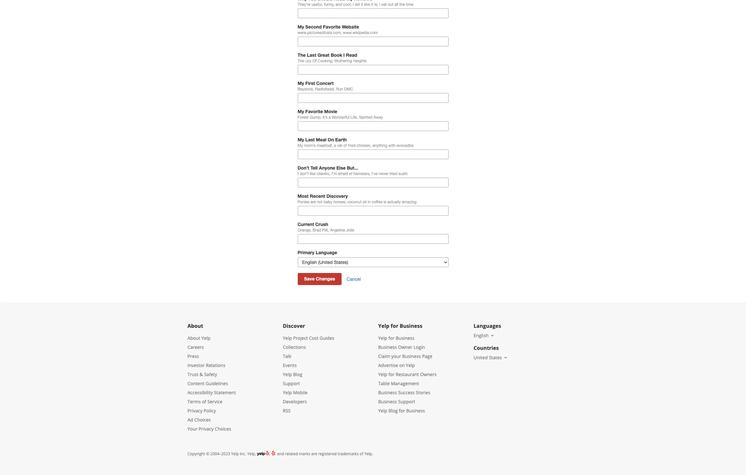 Task type: vqa. For each thing, say whether or not it's contained in the screenshot.
Yelp
yes



Task type: locate. For each thing, give the bounding box(es) containing it.
for down business support link in the bottom right of the page
[[399, 408, 405, 414]]

favorite
[[323, 24, 341, 30], [306, 109, 323, 114]]

0 vertical spatial the
[[298, 52, 306, 58]]

business down owner
[[403, 354, 421, 360]]

0 vertical spatial like
[[365, 2, 370, 7]]

about yelp link
[[188, 336, 211, 342]]

privacy policy link
[[188, 408, 216, 414]]

0 vertical spatial a
[[329, 115, 331, 120]]

of
[[344, 144, 347, 148], [349, 172, 353, 176], [202, 399, 206, 405], [360, 452, 364, 457]]

i inside the last great book i read the joy of cooking; wuthering heights
[[344, 52, 345, 58]]

privacy
[[188, 408, 203, 414], [199, 426, 214, 433]]

1 horizontal spatial blog
[[389, 408, 398, 414]]

yelp up claim at the right bottom
[[379, 336, 388, 342]]

support inside 'yelp for business business owner login claim your business page advertise on yelp yelp for restaurant owners table management business success stories business support yelp blog for business'
[[399, 399, 416, 405]]

ad
[[188, 417, 193, 424]]

of up privacy policy link
[[202, 399, 206, 405]]

rss
[[283, 408, 291, 414]]

funny,
[[324, 2, 335, 7]]

favorite inside my second favorite website www.picturesofcats.com, www.wikipedia.com
[[323, 24, 341, 30]]

,
[[270, 452, 272, 457]]

4 my from the top
[[298, 137, 304, 143]]

0 vertical spatial last
[[307, 52, 317, 58]]

owner
[[399, 345, 413, 351]]

1 my from the top
[[298, 24, 304, 30]]

blog down business support link in the bottom right of the page
[[389, 408, 398, 414]]

last inside the last great book i read the joy of cooking; wuthering heights
[[307, 52, 317, 58]]

favorite up gump,
[[306, 109, 323, 114]]

1 vertical spatial a
[[334, 144, 336, 148]]

yelp left inc.
[[231, 452, 239, 457]]

i left tell
[[353, 2, 354, 7]]

marks
[[299, 452, 311, 457]]

cool;
[[344, 2, 352, 7]]

i
[[353, 2, 354, 7], [380, 2, 381, 7], [344, 52, 345, 58], [298, 172, 299, 176]]

like
[[365, 2, 370, 7], [310, 172, 316, 176]]

copyright
[[188, 452, 205, 457]]

cooking;
[[318, 59, 334, 63]]

it's
[[323, 115, 328, 120]]

last up mom's
[[306, 137, 315, 143]]

it left 'is;' at right
[[371, 2, 374, 7]]

0 vertical spatial about
[[188, 323, 203, 330]]

support
[[283, 381, 300, 387], [399, 399, 416, 405]]

the up the joy
[[298, 52, 306, 58]]

terms of service link
[[188, 399, 223, 405]]

0 horizontal spatial it
[[361, 2, 363, 7]]

0 horizontal spatial support
[[283, 381, 300, 387]]

privacy down ad choices link
[[199, 426, 214, 433]]

1 vertical spatial last
[[306, 137, 315, 143]]

investor relations link
[[188, 363, 226, 369]]

english
[[474, 333, 489, 339]]

don't
[[300, 172, 309, 176]]

of down "but..."
[[349, 172, 353, 176]]

don't
[[298, 165, 310, 171]]

Current Crush text field
[[298, 235, 449, 244]]

my up forest
[[298, 109, 304, 114]]

1 vertical spatial the
[[298, 59, 304, 63]]

are right marks
[[312, 452, 318, 457]]

about up about yelp link
[[188, 323, 203, 330]]

1 vertical spatial choices
[[215, 426, 231, 433]]

are inside most recent discovery ponies are not baby horses; coconut oil in coffee is actually amazing
[[311, 200, 316, 205]]

my inside "my first concert beyoncé, radiohead, run dmc"
[[298, 81, 304, 86]]

yelp inside about yelp careers press investor relations trust & safety content guidelines accessibility statement terms of service privacy policy ad choices your privacy choices
[[202, 336, 211, 342]]

success
[[399, 390, 415, 396]]

choices down policy
[[215, 426, 231, 433]]

support down success
[[399, 399, 416, 405]]

0 vertical spatial and
[[336, 2, 342, 7]]

privacy down terms at the bottom left of page
[[188, 408, 203, 414]]

last up of
[[307, 52, 317, 58]]

1 horizontal spatial it
[[371, 2, 374, 7]]

table management link
[[379, 381, 420, 387]]

yelp down support link
[[283, 390, 292, 396]]

like left 'is;' at right
[[365, 2, 370, 7]]

login
[[414, 345, 426, 351]]

about up careers link
[[188, 336, 200, 342]]

0 vertical spatial support
[[283, 381, 300, 387]]

business owner login link
[[379, 345, 426, 351]]

trust
[[188, 372, 199, 378]]

business down stories
[[407, 408, 425, 414]]

never
[[379, 172, 389, 176]]

events
[[283, 363, 297, 369]]

a right it's
[[329, 115, 331, 120]]

ad choices link
[[188, 417, 211, 424]]

0 vertical spatial are
[[311, 200, 316, 205]]

support down the yelp blog link
[[283, 381, 300, 387]]

i left don't
[[298, 172, 299, 176]]

0 horizontal spatial like
[[310, 172, 316, 176]]

project
[[293, 336, 308, 342]]

for up business owner login link
[[389, 336, 395, 342]]

1 about from the top
[[188, 323, 203, 330]]

gump,
[[310, 115, 322, 120]]

languages
[[474, 323, 502, 330]]

like down tell
[[310, 172, 316, 176]]

are left not
[[311, 200, 316, 205]]

don't tell anyone else but... i don't like cilantro, i'm afraid of hamsters, i've never tried sushi
[[298, 165, 408, 176]]

current
[[298, 222, 314, 227]]

a inside my favorite movie forest gump, it's a wonderful life, spirited away
[[329, 115, 331, 120]]

0 horizontal spatial and
[[277, 452, 284, 457]]

and left cool;
[[336, 2, 342, 7]]

orange,
[[298, 228, 312, 233]]

favorite up www.picturesofcats.com,
[[323, 24, 341, 30]]

0 horizontal spatial blog
[[293, 372, 303, 378]]

collections link
[[283, 345, 306, 351]]

1 vertical spatial favorite
[[306, 109, 323, 114]]

i up 'wuthering'
[[344, 52, 345, 58]]

support inside yelp project cost guides collections talk events yelp blog support yelp mobile developers rss
[[283, 381, 300, 387]]

1 it from the left
[[361, 2, 363, 7]]

your
[[188, 426, 198, 433]]

it right tell
[[361, 2, 363, 7]]

copyright © 2004–2023 yelp inc. yelp,
[[188, 452, 256, 457]]

changes
[[316, 276, 335, 282]]

yelp up careers link
[[202, 336, 211, 342]]

my inside my favorite movie forest gump, it's a wonderful life, spirited away
[[298, 109, 304, 114]]

but...
[[347, 165, 359, 171]]

countries united states
[[474, 345, 502, 361]]

choices down privacy policy link
[[195, 417, 211, 424]]

cost
[[309, 336, 319, 342]]

My First Concert text field
[[298, 93, 449, 103]]

my left second
[[298, 24, 304, 30]]

blog up support link
[[293, 372, 303, 378]]

afraid
[[338, 172, 348, 176]]

careers
[[188, 345, 204, 351]]

choices
[[195, 417, 211, 424], [215, 426, 231, 433]]

1 vertical spatial about
[[188, 336, 200, 342]]

advertise
[[379, 363, 398, 369]]

guides
[[320, 336, 335, 342]]

yelp up table
[[379, 372, 388, 378]]

beyoncé,
[[298, 87, 314, 92]]

oil
[[363, 200, 367, 205]]

1 vertical spatial are
[[312, 452, 318, 457]]

cancel
[[347, 277, 361, 282]]

about
[[188, 323, 203, 330], [188, 336, 200, 342]]

states
[[489, 355, 502, 361]]

my for favorite
[[298, 109, 304, 114]]

first
[[306, 81, 315, 86]]

my up beyoncé,
[[298, 81, 304, 86]]

business up claim at the right bottom
[[379, 345, 397, 351]]

1 horizontal spatial like
[[365, 2, 370, 7]]

trademarks
[[338, 452, 359, 457]]

i inside don't tell anyone else but... i don't like cilantro, i'm afraid of hamsters, i've never tried sushi
[[298, 172, 299, 176]]

restaurant
[[396, 372, 419, 378]]

dmc
[[344, 87, 353, 92]]

1 horizontal spatial a
[[334, 144, 336, 148]]

business up owner
[[396, 336, 415, 342]]

save
[[304, 276, 315, 282]]

about inside about yelp careers press investor relations trust & safety content guidelines accessibility statement terms of service privacy policy ad choices your privacy choices
[[188, 336, 200, 342]]

blog inside 'yelp for business business owner login claim your business page advertise on yelp yelp for restaurant owners table management business success stories business support yelp blog for business'
[[389, 408, 398, 414]]

mom's
[[304, 144, 316, 148]]

life,
[[351, 115, 358, 120]]

my inside my second favorite website www.picturesofcats.com, www.wikipedia.com
[[298, 24, 304, 30]]

heights
[[354, 59, 367, 63]]

Why You Should Read My Reviews text field
[[298, 8, 449, 18]]

last inside my last meal on earth my mom's meatloaf, a vat of fried chicken, anything with avocados
[[306, 137, 315, 143]]

0 horizontal spatial a
[[329, 115, 331, 120]]

relations
[[206, 363, 226, 369]]

for down advertise
[[389, 372, 395, 378]]

is;
[[375, 2, 379, 7]]

0 vertical spatial blog
[[293, 372, 303, 378]]

meatloaf,
[[317, 144, 333, 148]]

business up 'yelp blog for business' link
[[379, 399, 397, 405]]

business
[[400, 323, 423, 330], [396, 336, 415, 342], [379, 345, 397, 351], [403, 354, 421, 360], [379, 390, 397, 396], [379, 399, 397, 405], [407, 408, 425, 414]]

content guidelines link
[[188, 381, 228, 387]]

the left the joy
[[298, 59, 304, 63]]

1 vertical spatial blog
[[389, 408, 398, 414]]

2 my from the top
[[298, 81, 304, 86]]

2 about from the top
[[188, 336, 200, 342]]

1 horizontal spatial and
[[336, 2, 342, 7]]

last for my
[[306, 137, 315, 143]]

my for first
[[298, 81, 304, 86]]

and right yelp burst image
[[277, 452, 284, 457]]

0 vertical spatial choices
[[195, 417, 211, 424]]

1 vertical spatial support
[[399, 399, 416, 405]]

yelp project cost guides link
[[283, 336, 335, 342]]

favorite inside my favorite movie forest gump, it's a wonderful life, spirited away
[[306, 109, 323, 114]]

1 vertical spatial like
[[310, 172, 316, 176]]

of inside about yelp careers press investor relations trust & safety content guidelines accessibility statement terms of service privacy policy ad choices your privacy choices
[[202, 399, 206, 405]]

of right vat
[[344, 144, 347, 148]]

3 my from the top
[[298, 109, 304, 114]]

owners
[[421, 372, 437, 378]]

my up mom's
[[298, 137, 304, 143]]

1 horizontal spatial support
[[399, 399, 416, 405]]

careers link
[[188, 345, 204, 351]]

earth
[[336, 137, 347, 143]]

hamsters,
[[354, 172, 371, 176]]

my left mom's
[[298, 144, 303, 148]]

blog inside yelp project cost guides collections talk events yelp blog support yelp mobile developers rss
[[293, 372, 303, 378]]

0 vertical spatial favorite
[[323, 24, 341, 30]]

a left vat
[[334, 144, 336, 148]]

yelp blog link
[[283, 372, 303, 378]]

Most Recent Discovery text field
[[298, 206, 449, 216]]

forest
[[298, 115, 309, 120]]



Task type: describe. For each thing, give the bounding box(es) containing it.
sushi
[[399, 172, 408, 176]]

baby
[[324, 200, 333, 205]]

1 vertical spatial privacy
[[199, 426, 214, 433]]

radiohead,
[[315, 87, 335, 92]]

policy
[[204, 408, 216, 414]]

0 horizontal spatial choices
[[195, 417, 211, 424]]

discovery
[[327, 194, 348, 199]]

about for about yelp careers press investor relations trust & safety content guidelines accessibility statement terms of service privacy policy ad choices your privacy choices
[[188, 336, 200, 342]]

yelp right on
[[406, 363, 415, 369]]

about yelp careers press investor relations trust & safety content guidelines accessibility statement terms of service privacy policy ad choices your privacy choices
[[188, 336, 236, 433]]

they're useful, funny, and cool; i tell it like it is; i eat out all the time
[[298, 2, 414, 7]]

discover
[[283, 323, 305, 330]]

most recent discovery ponies are not baby horses; coconut oil in coffee is actually amazing
[[298, 194, 417, 205]]

ponies
[[298, 200, 310, 205]]

my second favorite website www.picturesofcats.com, www.wikipedia.com
[[298, 24, 378, 35]]

investor
[[188, 363, 205, 369]]

yelp for business link
[[379, 336, 415, 342]]

table
[[379, 381, 390, 387]]

claim your business page link
[[379, 354, 433, 360]]

talk
[[283, 354, 292, 360]]

your
[[392, 354, 401, 360]]

useful,
[[312, 2, 323, 7]]

my for second
[[298, 24, 304, 30]]

2 it from the left
[[371, 2, 374, 7]]

away
[[374, 115, 383, 120]]

2 the from the top
[[298, 59, 304, 63]]

angelina
[[330, 228, 345, 233]]

of inside don't tell anyone else but... i don't like cilantro, i'm afraid of hamsters, i've never tried sushi
[[349, 172, 353, 176]]

my favorite movie forest gump, it's a wonderful life, spirited away
[[298, 109, 383, 120]]

yelp down business support link in the bottom right of the page
[[379, 408, 388, 414]]

statement
[[214, 390, 236, 396]]

support link
[[283, 381, 300, 387]]

Don't Tell Anyone Else But... text field
[[298, 178, 449, 188]]

related
[[285, 452, 298, 457]]

5 my from the top
[[298, 144, 303, 148]]

actually
[[388, 200, 401, 205]]

yelp,
[[248, 452, 256, 457]]

talk link
[[283, 354, 292, 360]]

yelp for business
[[379, 323, 423, 330]]

english button
[[474, 333, 496, 339]]

inc.
[[240, 452, 247, 457]]

crush
[[316, 222, 329, 227]]

advertise on yelp link
[[379, 363, 415, 369]]

yelp project cost guides collections talk events yelp blog support yelp mobile developers rss
[[283, 336, 335, 414]]

tried
[[390, 172, 398, 176]]

yelp logo image
[[257, 451, 270, 457]]

second
[[306, 24, 322, 30]]

yelp up yelp for business link
[[379, 323, 390, 330]]

anyone
[[319, 165, 336, 171]]

save changes button
[[298, 274, 342, 286]]

anything
[[373, 144, 388, 148]]

the last great book i read the joy of cooking; wuthering heights
[[298, 52, 367, 63]]

concert
[[317, 81, 334, 86]]

current crush orange, brad pitt, angelina jolie
[[298, 222, 355, 233]]

joy
[[306, 59, 312, 63]]

with
[[389, 144, 396, 148]]

avocados
[[397, 144, 414, 148]]

my for last
[[298, 137, 304, 143]]

yelp up collections
[[283, 336, 292, 342]]

primary language
[[298, 250, 338, 256]]

0 vertical spatial privacy
[[188, 408, 203, 414]]

united
[[474, 355, 488, 361]]

business support link
[[379, 399, 416, 405]]

horses;
[[334, 200, 347, 205]]

1 horizontal spatial choices
[[215, 426, 231, 433]]

all
[[395, 2, 399, 7]]

eat
[[382, 2, 387, 7]]

yelp blog for business link
[[379, 408, 425, 414]]

accessibility
[[188, 390, 213, 396]]

1 vertical spatial and
[[277, 452, 284, 457]]

for up yelp for business link
[[391, 323, 399, 330]]

©
[[206, 452, 210, 457]]

my last meal on earth my mom's meatloaf, a vat of fried chicken, anything with avocados
[[298, 137, 414, 148]]

language
[[316, 250, 338, 256]]

vat
[[337, 144, 343, 148]]

yelp burst image
[[272, 451, 276, 457]]

16 chevron down v2 image
[[490, 334, 496, 339]]

my first concert beyoncé, radiohead, run dmc
[[298, 81, 353, 92]]

they're
[[298, 2, 311, 7]]

cilantro,
[[317, 172, 331, 176]]

out
[[388, 2, 394, 7]]

i'm
[[332, 172, 337, 176]]

My Second Favorite Website text field
[[298, 37, 449, 47]]

read
[[346, 52, 358, 58]]

business up yelp for business link
[[400, 323, 423, 330]]

yelp down events link
[[283, 372, 292, 378]]

not
[[317, 200, 323, 205]]

accessibility statement link
[[188, 390, 236, 396]]

fried
[[348, 144, 356, 148]]

yelp for business business owner login claim your business page advertise on yelp yelp for restaurant owners table management business success stories business support yelp blog for business
[[379, 336, 437, 414]]

of
[[313, 59, 317, 63]]

business down table
[[379, 390, 397, 396]]

and related marks are registered trademarks of yelp.
[[276, 452, 373, 457]]

of left "yelp."
[[360, 452, 364, 457]]

1 the from the top
[[298, 52, 306, 58]]

like inside don't tell anyone else but... i don't like cilantro, i'm afraid of hamsters, i've never tried sushi
[[310, 172, 316, 176]]

wonderful
[[332, 115, 350, 120]]

service
[[208, 399, 223, 405]]

meal
[[316, 137, 327, 143]]

My Favorite Movie text field
[[298, 122, 449, 131]]

spirited
[[359, 115, 373, 120]]

My Last Meal On Earth text field
[[298, 150, 449, 160]]

developers
[[283, 399, 307, 405]]

trust & safety link
[[188, 372, 217, 378]]

i right 'is;' at right
[[380, 2, 381, 7]]

chicken,
[[357, 144, 372, 148]]

a inside my last meal on earth my mom's meatloaf, a vat of fried chicken, anything with avocados
[[334, 144, 336, 148]]

last for the
[[307, 52, 317, 58]]

of inside my last meal on earth my mom's meatloaf, a vat of fried chicken, anything with avocados
[[344, 144, 347, 148]]

website
[[342, 24, 359, 30]]

in
[[368, 200, 371, 205]]

The Last Great Book I Read text field
[[298, 65, 449, 75]]

about for about
[[188, 323, 203, 330]]



